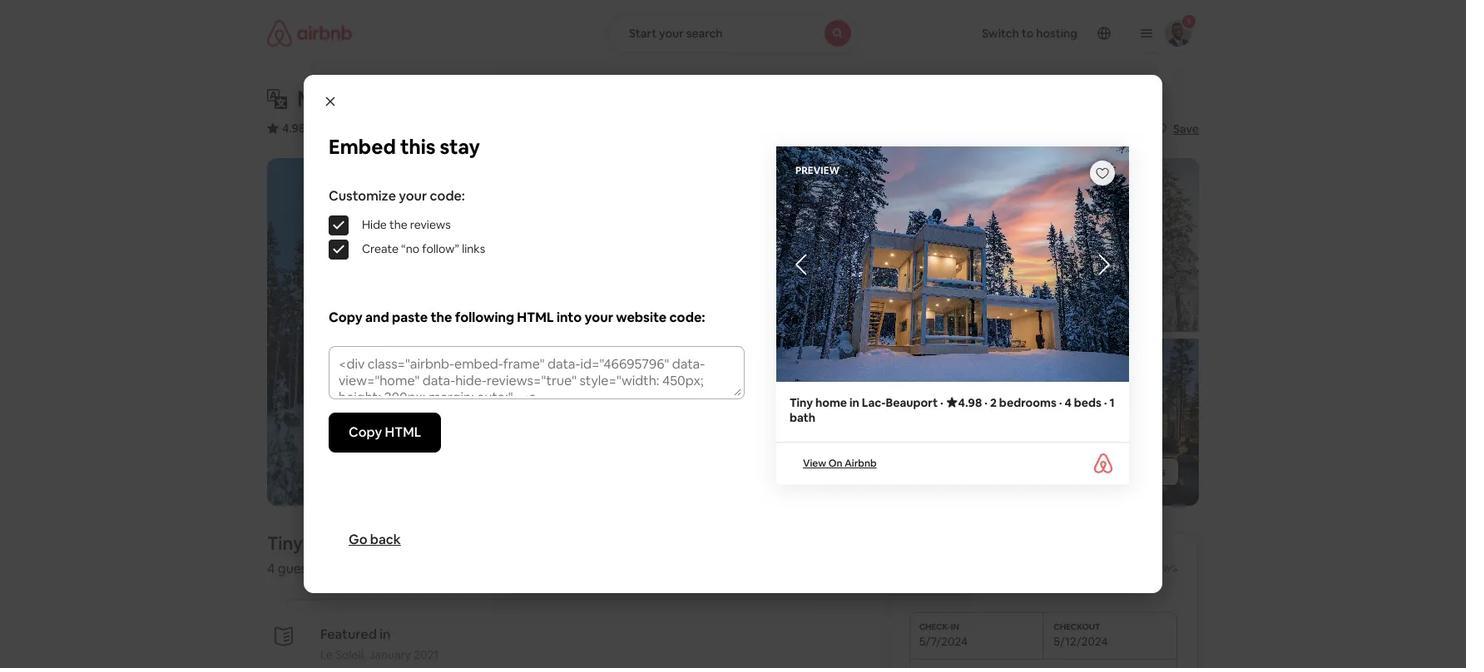 Task type: locate. For each thing, give the bounding box(es) containing it.
tiny home hosted by nicolas 4 guests
[[267, 532, 512, 578]]

0 horizontal spatial embed
[[329, 134, 396, 160]]

2
[[804, 193, 812, 210], [991, 395, 997, 410]]

1 vertical spatial tiny home in lac-beauport · ★4.98 · 2 bedrooms · 4 beds · 1 bath
[[790, 395, 1115, 425]]

0 vertical spatial 2
[[804, 193, 812, 210]]

code
[[670, 309, 702, 326]]

1 horizontal spatial bath
[[790, 410, 816, 425]]

in
[[650, 193, 660, 210], [850, 395, 860, 410], [380, 626, 391, 643]]

bedrooms inside 'embed modal' dialog
[[1000, 395, 1057, 410]]

copy inside copy html 'button'
[[349, 423, 382, 441]]

1 vertical spatial beds
[[1074, 395, 1102, 410]]

html inside 'button'
[[385, 423, 421, 441]]

go back
[[349, 531, 401, 549]]

1 horizontal spatial your
[[585, 309, 613, 326]]

0 horizontal spatial beauport
[[689, 193, 747, 210]]

·
[[308, 121, 311, 136], [386, 121, 389, 138], [750, 193, 753, 210], [798, 193, 801, 210], [881, 193, 884, 210], [931, 193, 934, 210], [941, 395, 944, 410], [985, 395, 988, 410], [1059, 395, 1063, 410], [1104, 395, 1108, 410]]

1 vertical spatial your
[[399, 187, 427, 204]]

copy html
[[349, 423, 421, 441]]

0 vertical spatial tiny home in lac-beauport · ★4.98 · 2 bedrooms · 4 beds · 1 bath
[[584, 193, 942, 227]]

tiny
[[584, 193, 609, 210], [790, 395, 813, 410], [267, 532, 303, 555]]

home inside "tiny home hosted by nicolas 4 guests"
[[307, 532, 356, 555]]

1 vertical spatial 4
[[1065, 395, 1072, 410]]

Start your search search field
[[608, 13, 858, 53]]

your
[[659, 26, 684, 41], [399, 187, 427, 204], [585, 309, 613, 326]]

0 horizontal spatial html
[[385, 423, 421, 441]]

embed for embed this stay
[[329, 134, 396, 160]]

1 vertical spatial beauport
[[886, 395, 938, 410]]

by nicolas
[[425, 532, 512, 555]]

0 horizontal spatial home
[[307, 532, 356, 555]]

copy html button
[[329, 413, 441, 453]]

1 horizontal spatial lac-
[[862, 395, 886, 410]]

show all photos button
[[1047, 458, 1180, 486]]

0 vertical spatial in
[[650, 193, 660, 210]]

0 horizontal spatial bedrooms
[[815, 193, 878, 210]]

la vue époustouflante de la chambre principale. image
[[973, 158, 1200, 332]]

and
[[365, 309, 389, 326]]

featured in le soleil, january 2021
[[320, 626, 439, 662]]

1 vertical spatial 1
[[1110, 395, 1115, 410]]

beds
[[898, 193, 928, 210], [1074, 395, 1102, 410]]

tiny home in lac-beauport · ★4.98 · 2 bedrooms · 4 beds · 1 bath image
[[777, 147, 1130, 382], [777, 147, 1130, 382]]

bedrooms
[[815, 193, 878, 210], [1000, 395, 1057, 410]]

0 vertical spatial 1
[[937, 193, 942, 210]]

copy
[[329, 309, 363, 326], [349, 423, 382, 441]]

home
[[612, 193, 647, 210], [816, 395, 847, 410], [307, 532, 356, 555]]

2 vertical spatial home
[[307, 532, 356, 555]]

the right paste
[[431, 309, 452, 326]]

lac-
[[663, 193, 689, 210], [862, 395, 886, 410]]

0 vertical spatial bath
[[584, 209, 612, 227]]

customize your code:
[[329, 187, 465, 204]]

0 horizontal spatial in
[[380, 626, 391, 643]]

"no
[[401, 241, 420, 256]]

save button
[[1147, 115, 1206, 143]]

1 horizontal spatial 1
[[1110, 395, 1115, 410]]

0 vertical spatial bedrooms
[[815, 193, 878, 210]]

create "no follow" links
[[362, 241, 485, 256]]

234 reviews
[[1115, 560, 1178, 575]]

reviews
[[410, 217, 451, 232], [1137, 560, 1178, 575]]

your right the start
[[659, 26, 684, 41]]

1 horizontal spatial 2
[[991, 395, 997, 410]]

4 inside "tiny home hosted by nicolas 4 guests"
[[267, 560, 275, 578]]

1 horizontal spatial embed
[[804, 509, 849, 526]]

airbnb belo image
[[1094, 454, 1114, 474]]

★4.98 inside 'embed modal' dialog
[[946, 395, 983, 410]]

1 vertical spatial the
[[431, 309, 452, 326]]

1 vertical spatial home
[[816, 395, 847, 410]]

2 horizontal spatial in
[[850, 395, 860, 410]]

0 horizontal spatial bath
[[584, 209, 612, 227]]

embed for embed
[[804, 509, 849, 526]]

234
[[1115, 560, 1135, 575]]

city
[[705, 85, 747, 113]]

1 horizontal spatial tiny
[[584, 193, 609, 210]]

2 vertical spatial 4
[[267, 560, 275, 578]]

mica
[[297, 85, 353, 113]]

2 horizontal spatial 4
[[1065, 395, 1072, 410]]

4 inside 'embed modal' dialog
[[1065, 395, 1072, 410]]

your for start
[[659, 26, 684, 41]]

0 horizontal spatial tiny
[[267, 532, 303, 555]]

view
[[803, 457, 827, 470]]

tiny home in lac-beauport · ★4.98 · 2 bedrooms · 4 beds · 1 bath link
[[790, 395, 1116, 425]]

2 vertical spatial in
[[380, 626, 391, 643]]

2 vertical spatial your
[[585, 309, 613, 326]]

home inside 'embed modal' dialog
[[816, 395, 847, 410]]

2 vertical spatial tiny
[[267, 532, 303, 555]]

following
[[455, 309, 514, 326]]

0 vertical spatial reviews
[[410, 217, 451, 232]]

1 horizontal spatial the
[[431, 309, 452, 326]]

panoramic
[[370, 85, 477, 113]]

1 vertical spatial tiny
[[790, 395, 813, 410]]

★4.98
[[756, 193, 795, 210], [946, 395, 983, 410]]

1
[[937, 193, 942, 210], [1110, 395, 1115, 410]]

in inside 'embed modal' dialog
[[850, 395, 860, 410]]

1 vertical spatial 2
[[991, 395, 997, 410]]

0 horizontal spatial 4
[[267, 560, 275, 578]]

airbnb
[[845, 457, 877, 470]]

5/12/2024
[[1054, 634, 1108, 649]]

0 vertical spatial ★4.98
[[756, 193, 795, 210]]

email link
[[741, 258, 949, 319]]

4
[[887, 193, 895, 210], [1065, 395, 1072, 410], [267, 560, 275, 578]]

1 vertical spatial in
[[850, 395, 860, 410]]

0 vertical spatial embed
[[329, 134, 396, 160]]

0 vertical spatial html
[[517, 309, 554, 326]]

featured
[[320, 626, 377, 643]]

this
[[400, 134, 436, 160]]

1 horizontal spatial ★4.98
[[946, 395, 983, 410]]

0 vertical spatial copy
[[329, 309, 363, 326]]

0 horizontal spatial reviews
[[410, 217, 451, 232]]

the
[[389, 217, 408, 232], [431, 309, 452, 326]]

html
[[517, 309, 554, 326], [385, 423, 421, 441]]

1 horizontal spatial html
[[517, 309, 554, 326]]

-
[[357, 85, 365, 113]]

1 horizontal spatial beauport
[[886, 395, 938, 410]]

hide the reviews
[[362, 217, 451, 232]]

in inside 'featured in le soleil, january 2021'
[[380, 626, 391, 643]]

embed down on
[[804, 509, 849, 526]]

bath
[[584, 209, 612, 227], [790, 410, 816, 425]]

0 vertical spatial beds
[[898, 193, 928, 210]]

follow"
[[422, 241, 460, 256]]

2 horizontal spatial tiny
[[790, 395, 813, 410]]

code:
[[430, 187, 465, 204]]

profile element
[[878, 0, 1200, 67]]

1 vertical spatial html
[[385, 423, 421, 441]]

all
[[1113, 464, 1125, 479]]

embed down -
[[329, 134, 396, 160]]

1 vertical spatial lac-
[[862, 395, 886, 410]]

1 vertical spatial copy
[[349, 423, 382, 441]]

1 vertical spatial embed
[[804, 509, 849, 526]]

0 vertical spatial 4
[[887, 193, 895, 210]]

1 vertical spatial bedrooms
[[1000, 395, 1057, 410]]

tiny home in lac-beauport · ★4.98 · 2 bedrooms · 4 beds · 1 bath
[[584, 193, 942, 227], [790, 395, 1115, 425]]

your right into
[[585, 309, 613, 326]]

1 vertical spatial ★4.98
[[946, 395, 983, 410]]

beauport
[[689, 193, 747, 210], [886, 395, 938, 410]]

close
[[534, 85, 588, 113]]

1 horizontal spatial home
[[612, 193, 647, 210]]

1 vertical spatial reviews
[[1137, 560, 1178, 575]]

view on airbnb
[[803, 457, 877, 470]]

1 horizontal spatial beds
[[1074, 395, 1102, 410]]

1 horizontal spatial reviews
[[1137, 560, 1178, 575]]

0 horizontal spatial lac-
[[663, 193, 689, 210]]

2 horizontal spatial your
[[659, 26, 684, 41]]

reviews right 234
[[1137, 560, 1178, 575]]

on
[[829, 457, 843, 470]]

photos
[[1127, 464, 1166, 479]]

1 horizontal spatial in
[[650, 193, 660, 210]]

reviews up create "no follow" links
[[410, 217, 451, 232]]

embed
[[329, 134, 396, 160], [804, 509, 849, 526]]

guests
[[278, 560, 319, 578]]

2 horizontal spatial home
[[816, 395, 847, 410]]

0 horizontal spatial your
[[399, 187, 427, 204]]

2 inside 'embed modal' dialog
[[991, 395, 997, 410]]

bath inside 'embed modal' dialog
[[790, 410, 816, 425]]

embed inside dialog
[[329, 134, 396, 160]]

0 horizontal spatial the
[[389, 217, 408, 232]]

0 vertical spatial your
[[659, 26, 684, 41]]

your up the hide the reviews
[[399, 187, 427, 204]]

0 horizontal spatial beds
[[898, 193, 928, 210]]

1 vertical spatial bath
[[790, 410, 816, 425]]

the right hide
[[389, 217, 408, 232]]

your inside button
[[659, 26, 684, 41]]

1 horizontal spatial bedrooms
[[1000, 395, 1057, 410]]

embed inside button
[[804, 509, 849, 526]]



Task type: describe. For each thing, give the bounding box(es) containing it.
0 vertical spatial home
[[612, 193, 647, 210]]

mica - panoramic view close to quebec city image 3 image
[[740, 339, 966, 506]]

share
[[1106, 122, 1137, 137]]

embed button
[[741, 487, 949, 549]]

create
[[362, 241, 399, 256]]

view on airbnb button
[[803, 457, 877, 470]]

soleil,
[[336, 647, 366, 662]]

into
[[557, 309, 582, 326]]

4.98
[[282, 121, 306, 136]]

embed this stay
[[329, 134, 480, 160]]

embed modal dialog
[[304, 75, 1163, 593]]

0 horizontal spatial 2
[[804, 193, 812, 210]]

1 inside 'embed modal' dialog
[[1110, 395, 1115, 410]]

back
[[370, 531, 401, 549]]

preview
[[796, 164, 840, 178]]

beauport inside 'embed modal' dialog
[[886, 395, 938, 410]]

whatsapp link
[[741, 334, 949, 396]]

1 horizontal spatial 4
[[887, 193, 895, 210]]

view
[[482, 85, 529, 113]]

copy and paste the following html into your website code :
[[329, 309, 706, 326]]

lac- inside 'embed modal' dialog
[[862, 395, 886, 410]]

start your search button
[[608, 13, 858, 53]]

email
[[804, 279, 838, 297]]

to
[[592, 85, 614, 113]]

4.98 ·
[[282, 121, 311, 136]]

0 vertical spatial lac-
[[663, 193, 689, 210]]

show all photos
[[1080, 464, 1166, 479]]

customize
[[329, 187, 396, 204]]

le
[[320, 647, 333, 662]]

january
[[369, 647, 411, 662]]

hosted
[[360, 532, 421, 555]]

automatically translated title: mica - panoramic view close to quebec city image
[[267, 89, 287, 109]]

start
[[629, 26, 657, 41]]

tiny inside "tiny home hosted by nicolas 4 guests"
[[267, 532, 303, 555]]

facebook link
[[741, 411, 949, 472]]

5/7/2024
[[920, 634, 968, 649]]

copy for copy html
[[349, 423, 382, 441]]

hide
[[362, 217, 387, 232]]

show
[[1080, 464, 1110, 479]]

copy for copy and paste the following html into your website code :
[[329, 309, 363, 326]]

website
[[616, 309, 667, 326]]

tiny home in lac-beauport · ★4.98 · 2 bedrooms · 4 beds · 1 bath inside 'embed modal' dialog
[[790, 395, 1115, 425]]

start your search
[[629, 26, 723, 41]]

paste
[[392, 309, 428, 326]]

beds inside 'embed modal' dialog
[[1074, 395, 1102, 410]]

go back button
[[349, 531, 401, 549]]

whatsapp
[[804, 356, 871, 373]]

mica - panoramic view close to quebec city image 5 image
[[973, 339, 1200, 506]]

<div class="airbnb-embed-frame" data-id="46695796" data-view="home" data-hide-reviews="true" style="width: 450px; height: 300px; margin: auto;"><a href="https://www.airbnb.com/rooms/46695796?check_in=2024-05-07&amp;check_out=2024-05-12&amp;guests=1&amp;adults=1&amp;s=66&amp;source=embed_widget" rel="nofollow">View On Airbnb</a><a href="https://www.airbnb.com/rooms/46695796?check_in=2024-05-07&amp;check_out=2024-05-12&amp;guests=1&amp;adults=1&amp;s=66&amp;source=embed_widget" rel="nofollow">Tiny home in Lac-Beauport · ★4.98 · 2 bedrooms · 4 beds · 1 bath</a><script async="" src="https://www.airbnb.com/embeddable/airbnb_jssdk"></script></div> text field
[[332, 349, 742, 396]]

quebec
[[619, 85, 700, 113]]

reviews inside 'embed modal' dialog
[[410, 217, 451, 232]]

0 horizontal spatial ★4.98
[[756, 193, 795, 210]]

0 vertical spatial beauport
[[689, 193, 747, 210]]

share button
[[1079, 115, 1144, 143]]

search
[[686, 26, 723, 41]]

mica - panoramic view close to quebec city
[[297, 85, 747, 113]]

facebook
[[804, 432, 866, 450]]

stay
[[440, 134, 480, 160]]

messages
[[581, 356, 643, 373]]

:
[[702, 309, 706, 326]]

save
[[1174, 122, 1200, 137]]

0 vertical spatial tiny
[[584, 193, 609, 210]]

0 vertical spatial the
[[389, 217, 408, 232]]

mica - panoramic view close to quebec city image 2 image
[[740, 158, 966, 332]]

messages link
[[518, 334, 726, 396]]

mica - panoramic view close to quebec city image 1 image
[[267, 158, 733, 506]]

go
[[349, 531, 367, 549]]

your for customize
[[399, 187, 427, 204]]

tiny inside tiny home in lac-beauport · ★4.98 · 2 bedrooms · 4 beds · 1 bath link
[[790, 395, 813, 410]]

links
[[462, 241, 485, 256]]

2021
[[414, 647, 439, 662]]

0 horizontal spatial 1
[[937, 193, 942, 210]]



Task type: vqa. For each thing, say whether or not it's contained in the screenshot.
the topmost home
yes



